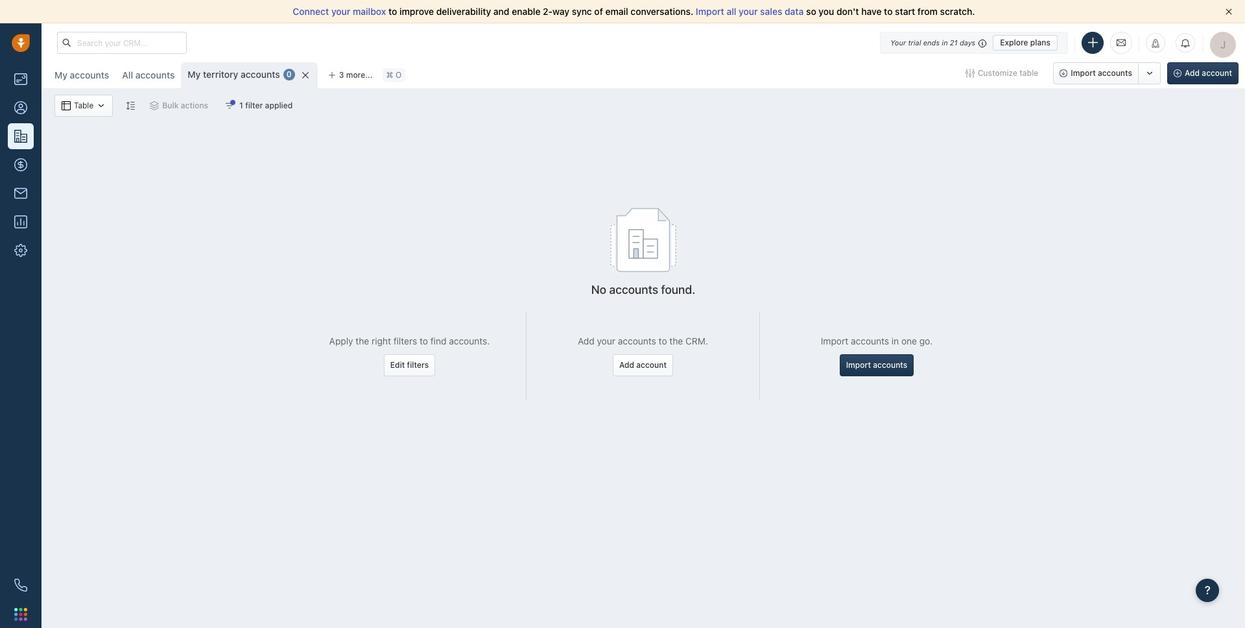 Task type: describe. For each thing, give the bounding box(es) containing it.
one
[[902, 335, 918, 346]]

to right the mailbox
[[389, 6, 397, 17]]

my accounts
[[55, 69, 109, 80]]

don't
[[837, 6, 860, 17]]

2-
[[543, 6, 553, 17]]

my for my territory accounts 0
[[188, 69, 201, 80]]

0 vertical spatial import accounts button
[[1054, 62, 1140, 84]]

way
[[553, 6, 570, 17]]

have
[[862, 6, 882, 17]]

container_wx8msf4aqz5i3rn1 image for customize table
[[966, 69, 975, 78]]

1
[[240, 101, 243, 110]]

enable
[[512, 6, 541, 17]]

and
[[494, 6, 510, 17]]

edit filters button
[[384, 354, 436, 376]]

your
[[891, 38, 907, 46]]

my for my accounts
[[55, 69, 67, 80]]

0
[[287, 70, 292, 79]]

accounts down import accounts in one go.
[[874, 360, 908, 370]]

find
[[431, 335, 447, 346]]

import accounts inside group
[[1072, 68, 1133, 78]]

accounts left 0
[[241, 69, 280, 80]]

send email image
[[1117, 37, 1127, 48]]

accounts.
[[449, 335, 490, 346]]

mailbox
[[353, 6, 386, 17]]

your for add your accounts to the crm.
[[597, 335, 616, 346]]

import accounts in one go.
[[821, 335, 933, 346]]

container_wx8msf4aqz5i3rn1 image inside 1 filter applied "button"
[[225, 101, 234, 110]]

1 vertical spatial account
[[637, 360, 667, 370]]

1 horizontal spatial add account
[[1186, 68, 1233, 78]]

filters inside "button"
[[407, 360, 429, 370]]

0 vertical spatial in
[[942, 38, 948, 46]]

3 more... button
[[321, 66, 380, 84]]

bulk
[[162, 101, 179, 110]]

all
[[727, 6, 737, 17]]

0 horizontal spatial import accounts
[[847, 360, 908, 370]]

1 filter applied
[[240, 101, 293, 110]]

explore plans link
[[994, 35, 1058, 50]]

improve
[[400, 6, 434, 17]]

apply
[[329, 335, 353, 346]]

edit filters
[[391, 360, 429, 370]]

21
[[951, 38, 958, 46]]

of
[[595, 6, 603, 17]]

1 horizontal spatial add account button
[[1168, 62, 1239, 84]]

customize
[[978, 68, 1018, 78]]

my territory accounts link
[[188, 68, 280, 81]]

⌘
[[386, 70, 394, 80]]

1 vertical spatial add
[[578, 335, 595, 346]]

ends
[[924, 38, 940, 46]]

no
[[592, 283, 607, 297]]

accounts right no on the left
[[610, 283, 659, 297]]

go.
[[920, 335, 933, 346]]

freshworks switcher image
[[14, 608, 27, 621]]

1 the from the left
[[356, 335, 369, 346]]

3
[[339, 70, 344, 80]]

import all your sales data link
[[696, 6, 807, 17]]

deliverability
[[437, 6, 491, 17]]

email
[[606, 6, 629, 17]]

right
[[372, 335, 391, 346]]

table
[[74, 101, 94, 111]]

1 vertical spatial import accounts button
[[840, 354, 915, 376]]

actions
[[181, 101, 208, 110]]

2 horizontal spatial add
[[1186, 68, 1201, 78]]



Task type: locate. For each thing, give the bounding box(es) containing it.
your trial ends in 21 days
[[891, 38, 976, 46]]

add your accounts to the crm.
[[578, 335, 709, 346]]

import accounts button down send email icon
[[1054, 62, 1140, 84]]

container_wx8msf4aqz5i3rn1 image inside the bulk actions button
[[150, 101, 159, 110]]

container_wx8msf4aqz5i3rn1 image inside table popup button
[[62, 101, 71, 110]]

1 vertical spatial in
[[892, 335, 900, 346]]

in left one
[[892, 335, 900, 346]]

container_wx8msf4aqz5i3rn1 image
[[966, 69, 975, 78], [62, 101, 71, 110], [150, 101, 159, 110], [225, 101, 234, 110]]

0 horizontal spatial your
[[332, 6, 351, 17]]

import accounts down send email icon
[[1072, 68, 1133, 78]]

1 vertical spatial add account
[[620, 360, 667, 370]]

container_wx8msf4aqz5i3rn1 image for table
[[62, 101, 71, 110]]

to left start at the right top of page
[[885, 6, 893, 17]]

connect your mailbox link
[[293, 6, 389, 17]]

container_wx8msf4aqz5i3rn1 image inside customize table button
[[966, 69, 975, 78]]

container_wx8msf4aqz5i3rn1 image left "customize"
[[966, 69, 975, 78]]

explore plans
[[1001, 37, 1051, 47]]

0 vertical spatial account
[[1203, 68, 1233, 78]]

1 vertical spatial import accounts
[[847, 360, 908, 370]]

bulk actions
[[162, 101, 208, 110]]

conversations.
[[631, 6, 694, 17]]

0 horizontal spatial add account button
[[613, 354, 674, 376]]

1 horizontal spatial import accounts button
[[1054, 62, 1140, 84]]

phone image
[[14, 579, 27, 592]]

import
[[696, 6, 725, 17], [1072, 68, 1096, 78], [821, 335, 849, 346], [847, 360, 872, 370]]

filters right right
[[394, 335, 417, 346]]

more...
[[346, 70, 373, 80]]

customize table
[[978, 68, 1039, 78]]

accounts up the table
[[70, 69, 109, 80]]

accounts down send email icon
[[1099, 68, 1133, 78]]

import accounts button
[[1054, 62, 1140, 84], [840, 354, 915, 376]]

the left crm.
[[670, 335, 683, 346]]

found.
[[662, 283, 696, 297]]

plans
[[1031, 37, 1051, 47]]

sales
[[761, 6, 783, 17]]

filters right edit on the bottom left of page
[[407, 360, 429, 370]]

territory
[[203, 69, 238, 80]]

start
[[896, 6, 916, 17]]

add
[[1186, 68, 1201, 78], [578, 335, 595, 346], [620, 360, 635, 370]]

so
[[807, 6, 817, 17]]

the
[[356, 335, 369, 346], [670, 335, 683, 346]]

0 horizontal spatial the
[[356, 335, 369, 346]]

1 horizontal spatial add
[[620, 360, 635, 370]]

to left find
[[420, 335, 428, 346]]

close image
[[1226, 8, 1233, 15]]

accounts down no accounts found.
[[618, 335, 657, 346]]

add account
[[1186, 68, 1233, 78], [620, 360, 667, 370]]

import inside import accounts group
[[1072, 68, 1096, 78]]

import accounts down import accounts in one go.
[[847, 360, 908, 370]]

add account button
[[1168, 62, 1239, 84], [613, 354, 674, 376]]

0 vertical spatial add account
[[1186, 68, 1233, 78]]

edit
[[391, 360, 405, 370]]

explore
[[1001, 37, 1029, 47]]

in left 21
[[942, 38, 948, 46]]

my
[[188, 69, 201, 80], [55, 69, 67, 80]]

container_wx8msf4aqz5i3rn1 image left 1
[[225, 101, 234, 110]]

account down add your accounts to the crm.
[[637, 360, 667, 370]]

1 horizontal spatial my
[[188, 69, 201, 80]]

applied
[[265, 101, 293, 110]]

all accounts
[[122, 69, 175, 80]]

filter
[[245, 101, 263, 110]]

bulk actions button
[[142, 95, 217, 117]]

customize table button
[[958, 62, 1048, 84]]

in
[[942, 38, 948, 46], [892, 335, 900, 346]]

phone element
[[8, 572, 34, 598]]

o
[[396, 70, 402, 80]]

what's new image
[[1152, 39, 1161, 48]]

0 vertical spatial add
[[1186, 68, 1201, 78]]

accounts left one
[[851, 335, 890, 346]]

all accounts button
[[116, 62, 181, 88], [122, 69, 175, 80]]

my territory accounts 0
[[188, 69, 292, 80]]

1 horizontal spatial import accounts
[[1072, 68, 1133, 78]]

all
[[122, 69, 133, 80]]

connect
[[293, 6, 329, 17]]

2 vertical spatial add
[[620, 360, 635, 370]]

⌘ o
[[386, 70, 402, 80]]

1 horizontal spatial the
[[670, 335, 683, 346]]

your down no on the left
[[597, 335, 616, 346]]

0 vertical spatial import accounts
[[1072, 68, 1133, 78]]

your
[[332, 6, 351, 17], [739, 6, 758, 17], [597, 335, 616, 346]]

import accounts button down import accounts in one go.
[[840, 354, 915, 376]]

your right all
[[739, 6, 758, 17]]

accounts
[[1099, 68, 1133, 78], [241, 69, 280, 80], [70, 69, 109, 80], [135, 69, 175, 80], [610, 283, 659, 297], [618, 335, 657, 346], [851, 335, 890, 346], [874, 360, 908, 370]]

no accounts found.
[[592, 283, 696, 297]]

scratch.
[[941, 6, 976, 17]]

my accounts button
[[48, 62, 116, 88], [55, 69, 109, 80]]

import accounts
[[1072, 68, 1133, 78], [847, 360, 908, 370]]

container_wx8msf4aqz5i3rn1 image left the table
[[62, 101, 71, 110]]

crm.
[[686, 335, 709, 346]]

import accounts group
[[1054, 62, 1162, 84]]

1 filter applied button
[[217, 95, 301, 117]]

0 horizontal spatial import accounts button
[[840, 354, 915, 376]]

days
[[960, 38, 976, 46]]

1 vertical spatial filters
[[407, 360, 429, 370]]

Search your CRM... text field
[[57, 32, 187, 54]]

container_wx8msf4aqz5i3rn1 image for bulk actions
[[150, 101, 159, 110]]

trial
[[909, 38, 922, 46]]

from
[[918, 6, 938, 17]]

2 the from the left
[[670, 335, 683, 346]]

2 horizontal spatial your
[[739, 6, 758, 17]]

the left right
[[356, 335, 369, 346]]

data
[[785, 6, 804, 17]]

container_wx8msf4aqz5i3rn1 image left bulk
[[150, 101, 159, 110]]

account
[[1203, 68, 1233, 78], [637, 360, 667, 370]]

3 more...
[[339, 70, 373, 80]]

accounts inside group
[[1099, 68, 1133, 78]]

filters
[[394, 335, 417, 346], [407, 360, 429, 370]]

1 horizontal spatial in
[[942, 38, 948, 46]]

table
[[1020, 68, 1039, 78]]

add account down close icon
[[1186, 68, 1233, 78]]

your left the mailbox
[[332, 6, 351, 17]]

0 vertical spatial filters
[[394, 335, 417, 346]]

my up table popup button
[[55, 69, 67, 80]]

to
[[389, 6, 397, 17], [885, 6, 893, 17], [420, 335, 428, 346], [659, 335, 667, 346]]

0 vertical spatial add account button
[[1168, 62, 1239, 84]]

accounts right all
[[135, 69, 175, 80]]

table button
[[55, 95, 113, 117]]

add account down add your accounts to the crm.
[[620, 360, 667, 370]]

0 horizontal spatial add account
[[620, 360, 667, 370]]

1 vertical spatial add account button
[[613, 354, 674, 376]]

account down close icon
[[1203, 68, 1233, 78]]

my left territory
[[188, 69, 201, 80]]

apply the right filters to find accounts.
[[329, 335, 490, 346]]

style_myh0__igzzd8unmi image
[[126, 101, 135, 110]]

your for connect your mailbox to improve deliverability and enable 2-way sync of email conversations. import all your sales data so you don't have to start from scratch.
[[332, 6, 351, 17]]

sync
[[572, 6, 592, 17]]

0 horizontal spatial add
[[578, 335, 595, 346]]

1 horizontal spatial your
[[597, 335, 616, 346]]

0 horizontal spatial account
[[637, 360, 667, 370]]

0 horizontal spatial my
[[55, 69, 67, 80]]

you
[[819, 6, 835, 17]]

container_wx8msf4aqz5i3rn1 image
[[97, 101, 106, 110]]

1 horizontal spatial account
[[1203, 68, 1233, 78]]

connect your mailbox to improve deliverability and enable 2-way sync of email conversations. import all your sales data so you don't have to start from scratch.
[[293, 6, 976, 17]]

to left crm.
[[659, 335, 667, 346]]

0 horizontal spatial in
[[892, 335, 900, 346]]



Task type: vqa. For each thing, say whether or not it's contained in the screenshot.
conversations.
yes



